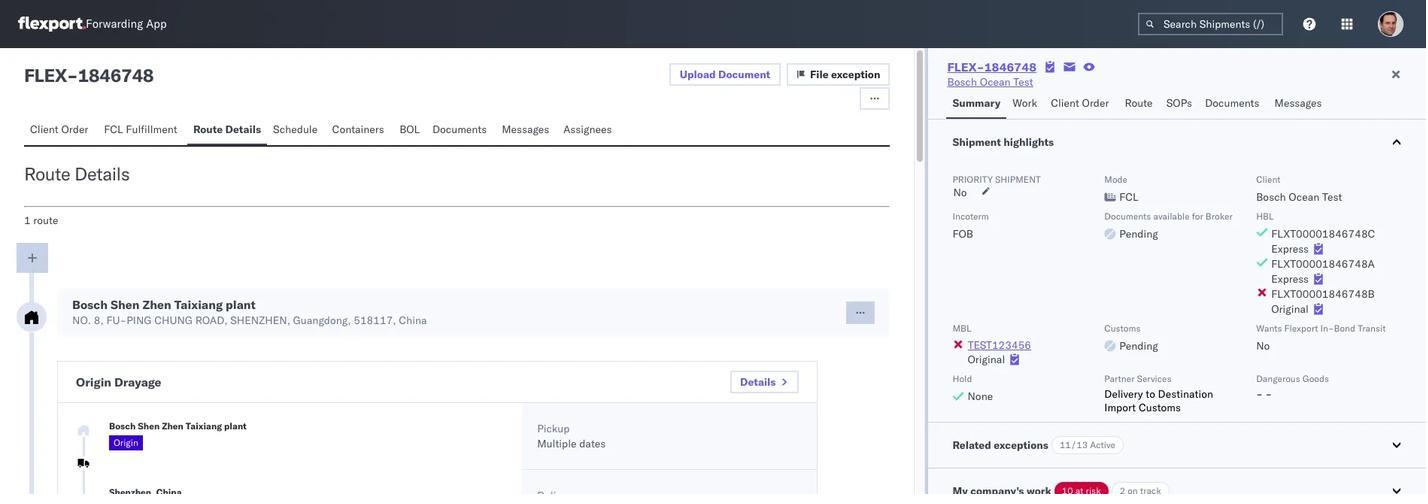 Task type: vqa. For each thing, say whether or not it's contained in the screenshot.
Related
yes



Task type: locate. For each thing, give the bounding box(es) containing it.
2 vertical spatial details
[[741, 376, 776, 389]]

bond
[[1335, 323, 1356, 334]]

1 vertical spatial order
[[61, 123, 88, 136]]

0 horizontal spatial original
[[968, 353, 1006, 366]]

details button
[[731, 371, 800, 394]]

0 horizontal spatial documents
[[433, 123, 487, 136]]

1 vertical spatial origin
[[114, 437, 138, 448]]

0 horizontal spatial client order button
[[24, 116, 98, 145]]

1 horizontal spatial route details
[[193, 123, 261, 136]]

0 vertical spatial taixiang
[[174, 297, 223, 312]]

express up flxt00001846748b
[[1272, 272, 1310, 286]]

0 vertical spatial shen
[[111, 297, 140, 312]]

no
[[954, 186, 968, 199], [1257, 339, 1271, 353]]

documents
[[1206, 96, 1260, 110], [433, 123, 487, 136], [1105, 211, 1152, 222]]

fcl for fcl fulfillment
[[104, 123, 123, 136]]

1 express from the top
[[1272, 242, 1310, 256]]

0 horizontal spatial ocean
[[980, 75, 1011, 89]]

origin
[[76, 375, 111, 390], [114, 437, 138, 448]]

2 horizontal spatial documents
[[1206, 96, 1260, 110]]

origin down origin drayage
[[114, 437, 138, 448]]

1 vertical spatial fcl
[[1120, 190, 1139, 204]]

2 express from the top
[[1272, 272, 1310, 286]]

original down test123456 button
[[968, 353, 1006, 366]]

plant for bosch shen zhen taixiang plant origin
[[224, 420, 247, 432]]

test123456
[[968, 339, 1032, 352]]

1 horizontal spatial original
[[1272, 303, 1309, 316]]

1 vertical spatial plant
[[224, 420, 247, 432]]

zhen for bosch shen zhen taixiang plant no. 8, fu-ping chung road, shenzhen, guangdong, 518117, china
[[143, 297, 171, 312]]

client right work button
[[1051, 96, 1080, 110]]

1 vertical spatial pending
[[1120, 339, 1159, 353]]

customs inside partner services delivery to destination import customs
[[1139, 401, 1182, 415]]

client order button
[[1045, 90, 1119, 119], [24, 116, 98, 145]]

1 vertical spatial no
[[1257, 339, 1271, 353]]

1 vertical spatial ocean
[[1289, 190, 1320, 204]]

1 vertical spatial route details
[[24, 163, 130, 185]]

documents for the rightmost documents button
[[1206, 96, 1260, 110]]

0 vertical spatial route
[[1125, 96, 1153, 110]]

route up route
[[24, 163, 70, 185]]

no inside wants flexport in-bond transit no
[[1257, 339, 1271, 353]]

details
[[225, 123, 261, 136], [75, 163, 130, 185], [741, 376, 776, 389]]

bosch down flex-
[[948, 75, 978, 89]]

1 vertical spatial details
[[75, 163, 130, 185]]

shen for bosch shen zhen taixiang plant origin
[[138, 420, 160, 432]]

order
[[1083, 96, 1110, 110], [61, 123, 88, 136]]

1 vertical spatial documents
[[433, 123, 487, 136]]

1 horizontal spatial client
[[1051, 96, 1080, 110]]

no.
[[72, 314, 91, 327]]

details inside button
[[741, 376, 776, 389]]

customs down services
[[1139, 401, 1182, 415]]

2 pending from the top
[[1120, 339, 1159, 353]]

test
[[1014, 75, 1034, 89], [1323, 190, 1343, 204]]

1 horizontal spatial client order
[[1051, 96, 1110, 110]]

1 horizontal spatial origin
[[114, 437, 138, 448]]

0 vertical spatial no
[[954, 186, 968, 199]]

0 vertical spatial origin
[[76, 375, 111, 390]]

client order button down flex
[[24, 116, 98, 145]]

flxt00001846748c
[[1272, 227, 1376, 241]]

0 vertical spatial plant
[[226, 297, 256, 312]]

messages
[[1275, 96, 1323, 110], [502, 123, 550, 136]]

messages for the left messages "button"
[[502, 123, 550, 136]]

0 horizontal spatial client order
[[30, 123, 88, 136]]

upload
[[680, 68, 716, 81]]

no down priority
[[954, 186, 968, 199]]

for
[[1193, 211, 1204, 222]]

11/13 active
[[1060, 439, 1116, 451]]

documents button right sops
[[1200, 90, 1269, 119]]

priority shipment
[[953, 174, 1041, 185]]

forwarding app
[[86, 17, 167, 31]]

1 vertical spatial client order
[[30, 123, 88, 136]]

0 vertical spatial client order
[[1051, 96, 1110, 110]]

taixiang for bosch shen zhen taixiang plant no. 8, fu-ping chung road, shenzhen, guangdong, 518117, china
[[174, 297, 223, 312]]

0 horizontal spatial test
[[1014, 75, 1034, 89]]

0 horizontal spatial order
[[61, 123, 88, 136]]

2 horizontal spatial client
[[1257, 174, 1281, 185]]

0 vertical spatial details
[[225, 123, 261, 136]]

pending down the documents available for broker
[[1120, 227, 1159, 241]]

taixiang inside bosch shen zhen taixiang plant origin
[[186, 420, 222, 432]]

1 vertical spatial shen
[[138, 420, 160, 432]]

2 horizontal spatial route
[[1125, 96, 1153, 110]]

0 horizontal spatial 1846748
[[78, 64, 154, 87]]

bosch up the 'no.'
[[72, 297, 108, 312]]

1846748 down forwarding
[[78, 64, 154, 87]]

transit
[[1358, 323, 1387, 334]]

route details inside button
[[193, 123, 261, 136]]

road,
[[195, 314, 228, 327]]

0 vertical spatial route details
[[193, 123, 261, 136]]

plant inside bosch shen zhen taixiang plant no. 8, fu-ping chung road, shenzhen, guangdong, 518117, china
[[226, 297, 256, 312]]

file
[[811, 68, 829, 81]]

zhen inside bosch shen zhen taixiang plant no. 8, fu-ping chung road, shenzhen, guangdong, 518117, china
[[143, 297, 171, 312]]

documents down mode
[[1105, 211, 1152, 222]]

1 vertical spatial test
[[1323, 190, 1343, 204]]

shen down drayage
[[138, 420, 160, 432]]

1 vertical spatial client
[[30, 123, 59, 136]]

documents right bol button
[[433, 123, 487, 136]]

bosch inside client bosch ocean test incoterm fob
[[1257, 190, 1287, 204]]

518117,
[[354, 314, 396, 327]]

0 vertical spatial pending
[[1120, 227, 1159, 241]]

0 horizontal spatial route details
[[24, 163, 130, 185]]

2 horizontal spatial details
[[741, 376, 776, 389]]

0 horizontal spatial fcl
[[104, 123, 123, 136]]

shenzhen,
[[230, 314, 290, 327]]

destination
[[1159, 388, 1214, 401]]

1 horizontal spatial documents
[[1105, 211, 1152, 222]]

forwarding
[[86, 17, 143, 31]]

summary button
[[947, 90, 1007, 119]]

zhen
[[143, 297, 171, 312], [162, 420, 184, 432]]

none
[[968, 390, 994, 403]]

documents right sops button
[[1206, 96, 1260, 110]]

client order right work button
[[1051, 96, 1110, 110]]

zhen inside bosch shen zhen taixiang plant origin
[[162, 420, 184, 432]]

1 vertical spatial original
[[968, 353, 1006, 366]]

taixiang inside bosch shen zhen taixiang plant no. 8, fu-ping chung road, shenzhen, guangdong, 518117, china
[[174, 297, 223, 312]]

flexport
[[1285, 323, 1319, 334]]

0 horizontal spatial client
[[30, 123, 59, 136]]

ocean
[[980, 75, 1011, 89], [1289, 190, 1320, 204]]

0 horizontal spatial route
[[24, 163, 70, 185]]

pending up services
[[1120, 339, 1159, 353]]

origin drayage
[[76, 375, 162, 390]]

messages button
[[1269, 90, 1331, 119], [496, 116, 558, 145]]

fcl down mode
[[1120, 190, 1139, 204]]

client order
[[1051, 96, 1110, 110], [30, 123, 88, 136]]

fcl left fulfillment on the left top
[[104, 123, 123, 136]]

fcl fulfillment button
[[98, 116, 187, 145]]

1 pending from the top
[[1120, 227, 1159, 241]]

0 vertical spatial zhen
[[143, 297, 171, 312]]

client order button right work
[[1045, 90, 1119, 119]]

test up work
[[1014, 75, 1034, 89]]

bosch ocean test
[[948, 75, 1034, 89]]

bosch for bosch shen zhen taixiang plant origin
[[109, 420, 136, 432]]

original
[[1272, 303, 1309, 316], [968, 353, 1006, 366]]

0 vertical spatial test
[[1014, 75, 1034, 89]]

client inside client bosch ocean test incoterm fob
[[1257, 174, 1281, 185]]

partner
[[1105, 373, 1135, 385]]

1 vertical spatial express
[[1272, 272, 1310, 286]]

flex-
[[948, 59, 985, 75]]

delivery
[[1105, 388, 1144, 401]]

route
[[1125, 96, 1153, 110], [193, 123, 223, 136], [24, 163, 70, 185]]

1 vertical spatial taixiang
[[186, 420, 222, 432]]

0 vertical spatial order
[[1083, 96, 1110, 110]]

0 vertical spatial ocean
[[980, 75, 1011, 89]]

0 vertical spatial messages
[[1275, 96, 1323, 110]]

0 horizontal spatial documents button
[[427, 116, 496, 145]]

1 vertical spatial route
[[193, 123, 223, 136]]

1 horizontal spatial details
[[225, 123, 261, 136]]

documents button
[[1200, 90, 1269, 119], [427, 116, 496, 145]]

client up hbl at the top of page
[[1257, 174, 1281, 185]]

1 horizontal spatial ocean
[[1289, 190, 1320, 204]]

fu-
[[106, 314, 127, 327]]

client order for rightmost "client order" button
[[1051, 96, 1110, 110]]

0 horizontal spatial messages
[[502, 123, 550, 136]]

upload document button
[[670, 63, 781, 86]]

0 horizontal spatial details
[[75, 163, 130, 185]]

fcl inside fcl fulfillment button
[[104, 123, 123, 136]]

route inside button
[[193, 123, 223, 136]]

route right fulfillment on the left top
[[193, 123, 223, 136]]

order down flex - 1846748
[[61, 123, 88, 136]]

ocean up flxt00001846748c
[[1289, 190, 1320, 204]]

messages for right messages "button"
[[1275, 96, 1323, 110]]

bosch inside bosch shen zhen taixiang plant no. 8, fu-ping chung road, shenzhen, guangdong, 518117, china
[[72, 297, 108, 312]]

wants flexport in-bond transit no
[[1257, 323, 1387, 353]]

route inside button
[[1125, 96, 1153, 110]]

documents button right bol
[[427, 116, 496, 145]]

schedule
[[273, 123, 318, 136]]

1 horizontal spatial messages button
[[1269, 90, 1331, 119]]

shen up the fu-
[[111, 297, 140, 312]]

1 vertical spatial customs
[[1139, 401, 1182, 415]]

express up flxt00001846748a
[[1272, 242, 1310, 256]]

bosch inside bosch shen zhen taixiang plant origin
[[109, 420, 136, 432]]

bosch down origin drayage
[[109, 420, 136, 432]]

ocean down flex-1846748 link
[[980, 75, 1011, 89]]

origin left drayage
[[76, 375, 111, 390]]

1 horizontal spatial fcl
[[1120, 190, 1139, 204]]

0 vertical spatial fcl
[[104, 123, 123, 136]]

flxt00001846748b
[[1272, 287, 1376, 301]]

original up flexport
[[1272, 303, 1309, 316]]

1846748 up the bosch ocean test
[[985, 59, 1037, 75]]

1 horizontal spatial documents button
[[1200, 90, 1269, 119]]

1
[[24, 214, 31, 227]]

route details up route
[[24, 163, 130, 185]]

shen inside bosch shen zhen taixiang plant origin
[[138, 420, 160, 432]]

1 horizontal spatial route
[[193, 123, 223, 136]]

2 vertical spatial documents
[[1105, 211, 1152, 222]]

0 vertical spatial client
[[1051, 96, 1080, 110]]

1 horizontal spatial no
[[1257, 339, 1271, 353]]

shen inside bosch shen zhen taixiang plant no. 8, fu-ping chung road, shenzhen, guangdong, 518117, china
[[111, 297, 140, 312]]

1 vertical spatial messages
[[502, 123, 550, 136]]

route left sops
[[1125, 96, 1153, 110]]

client order down flex
[[30, 123, 88, 136]]

bosch ocean test link
[[948, 75, 1034, 90]]

test123456 button
[[968, 339, 1032, 352]]

client order for leftmost "client order" button
[[30, 123, 88, 136]]

client down flex
[[30, 123, 59, 136]]

0 horizontal spatial origin
[[76, 375, 111, 390]]

1 vertical spatial zhen
[[162, 420, 184, 432]]

related exceptions
[[953, 439, 1049, 452]]

order left route button
[[1083, 96, 1110, 110]]

pending for documents available for broker
[[1120, 227, 1159, 241]]

0 vertical spatial express
[[1272, 242, 1310, 256]]

no down the wants
[[1257, 339, 1271, 353]]

route details
[[193, 123, 261, 136], [24, 163, 130, 185]]

origin inside bosch shen zhen taixiang plant origin
[[114, 437, 138, 448]]

bosch up hbl at the top of page
[[1257, 190, 1287, 204]]

0 vertical spatial documents
[[1206, 96, 1260, 110]]

plant inside bosch shen zhen taixiang plant origin
[[224, 420, 247, 432]]

1846748
[[985, 59, 1037, 75], [78, 64, 154, 87]]

shen
[[111, 297, 140, 312], [138, 420, 160, 432]]

0 horizontal spatial no
[[954, 186, 968, 199]]

route details left schedule
[[193, 123, 261, 136]]

pending
[[1120, 227, 1159, 241], [1120, 339, 1159, 353]]

available
[[1154, 211, 1190, 222]]

1 horizontal spatial test
[[1323, 190, 1343, 204]]

2 vertical spatial client
[[1257, 174, 1281, 185]]

upload document
[[680, 68, 771, 81]]

test up flxt00001846748c
[[1323, 190, 1343, 204]]

plant for bosch shen zhen taixiang plant no. 8, fu-ping chung road, shenzhen, guangdong, 518117, china
[[226, 297, 256, 312]]

1 horizontal spatial messages
[[1275, 96, 1323, 110]]

bosch for bosch ocean test
[[948, 75, 978, 89]]

taixiang
[[174, 297, 223, 312], [186, 420, 222, 432]]

customs up partner
[[1105, 323, 1141, 334]]

customs
[[1105, 323, 1141, 334], [1139, 401, 1182, 415]]

11/13
[[1060, 439, 1088, 451]]

broker
[[1206, 211, 1233, 222]]

zhen for bosch shen zhen taixiang plant origin
[[162, 420, 184, 432]]

dangerous goods - -
[[1257, 373, 1330, 401]]

bol
[[400, 123, 420, 136]]

guangdong,
[[293, 314, 351, 327]]



Task type: describe. For each thing, give the bounding box(es) containing it.
sops
[[1167, 96, 1193, 110]]

0 vertical spatial customs
[[1105, 323, 1141, 334]]

shipment highlights
[[953, 135, 1055, 149]]

1 horizontal spatial 1846748
[[985, 59, 1037, 75]]

forwarding app link
[[18, 17, 167, 32]]

exceptions
[[994, 439, 1049, 452]]

test inside client bosch ocean test incoterm fob
[[1323, 190, 1343, 204]]

china
[[399, 314, 427, 327]]

client bosch ocean test incoterm fob
[[953, 174, 1343, 241]]

related
[[953, 439, 992, 452]]

exception
[[832, 68, 881, 81]]

flex-1846748 link
[[948, 59, 1037, 75]]

sops button
[[1161, 90, 1200, 119]]

1 horizontal spatial order
[[1083, 96, 1110, 110]]

containers
[[332, 123, 384, 136]]

0 vertical spatial original
[[1272, 303, 1309, 316]]

hbl
[[1257, 211, 1274, 222]]

hold
[[953, 373, 973, 385]]

incoterm
[[953, 211, 989, 222]]

bosch shen zhen taixiang plant no. 8, fu-ping chung road, shenzhen, guangdong, 518117, china
[[72, 297, 427, 327]]

shipment
[[953, 135, 1001, 149]]

active
[[1091, 439, 1116, 451]]

mode
[[1105, 174, 1128, 185]]

document
[[719, 68, 771, 81]]

dangerous
[[1257, 373, 1301, 385]]

ocean inside client bosch ocean test incoterm fob
[[1289, 190, 1320, 204]]

drayage
[[114, 375, 162, 390]]

Search Shipments (/) text field
[[1139, 13, 1284, 35]]

route details button
[[187, 116, 267, 145]]

mbl
[[953, 323, 972, 334]]

fcl fulfillment
[[104, 123, 177, 136]]

services
[[1138, 373, 1172, 385]]

priority
[[953, 174, 993, 185]]

documents for documents button to the left
[[433, 123, 487, 136]]

express for flxt00001846748a
[[1272, 272, 1310, 286]]

bosch shen zhen taixiang plant origin
[[109, 420, 247, 448]]

schedule button
[[267, 116, 326, 145]]

file exception
[[811, 68, 881, 81]]

multiple
[[537, 437, 577, 451]]

summary
[[953, 96, 1001, 110]]

2 vertical spatial route
[[24, 163, 70, 185]]

1 horizontal spatial -
[[1257, 388, 1263, 401]]

2 horizontal spatial -
[[1266, 388, 1273, 401]]

8,
[[94, 314, 104, 327]]

express for flxt00001846748c
[[1272, 242, 1310, 256]]

client for leftmost "client order" button
[[30, 123, 59, 136]]

client for rightmost "client order" button
[[1051, 96, 1080, 110]]

wants
[[1257, 323, 1283, 334]]

assignees button
[[558, 116, 621, 145]]

route
[[33, 214, 58, 227]]

assignees
[[564, 123, 612, 136]]

route button
[[1119, 90, 1161, 119]]

flxt00001846748a
[[1272, 257, 1376, 271]]

pending for customs
[[1120, 339, 1159, 353]]

bol button
[[394, 116, 427, 145]]

pickup
[[537, 422, 570, 436]]

taixiang for bosch shen zhen taixiang plant origin
[[186, 420, 222, 432]]

documents for documents available for broker
[[1105, 211, 1152, 222]]

1 route
[[24, 214, 58, 227]]

to
[[1146, 388, 1156, 401]]

import
[[1105, 401, 1137, 415]]

work
[[1013, 96, 1038, 110]]

fob
[[953, 227, 974, 241]]

flexport. image
[[18, 17, 86, 32]]

shipment
[[996, 174, 1041, 185]]

partner services delivery to destination import customs
[[1105, 373, 1214, 415]]

flex - 1846748
[[24, 64, 154, 87]]

0 horizontal spatial messages button
[[496, 116, 558, 145]]

fulfillment
[[126, 123, 177, 136]]

containers button
[[326, 116, 394, 145]]

in-
[[1321, 323, 1335, 334]]

dates
[[580, 437, 606, 451]]

documents available for broker
[[1105, 211, 1233, 222]]

highlights
[[1004, 135, 1055, 149]]

app
[[146, 17, 167, 31]]

chung
[[154, 314, 193, 327]]

work button
[[1007, 90, 1045, 119]]

shen for bosch shen zhen taixiang plant no. 8, fu-ping chung road, shenzhen, guangdong, 518117, china
[[111, 297, 140, 312]]

0 horizontal spatial -
[[67, 64, 78, 87]]

details inside button
[[225, 123, 261, 136]]

fcl for fcl
[[1120, 190, 1139, 204]]

ping
[[127, 314, 152, 327]]

flex
[[24, 64, 67, 87]]

shipment highlights button
[[929, 120, 1427, 165]]

goods
[[1303, 373, 1330, 385]]

bosch for bosch shen zhen taixiang plant no. 8, fu-ping chung road, shenzhen, guangdong, 518117, china
[[72, 297, 108, 312]]

1 horizontal spatial client order button
[[1045, 90, 1119, 119]]



